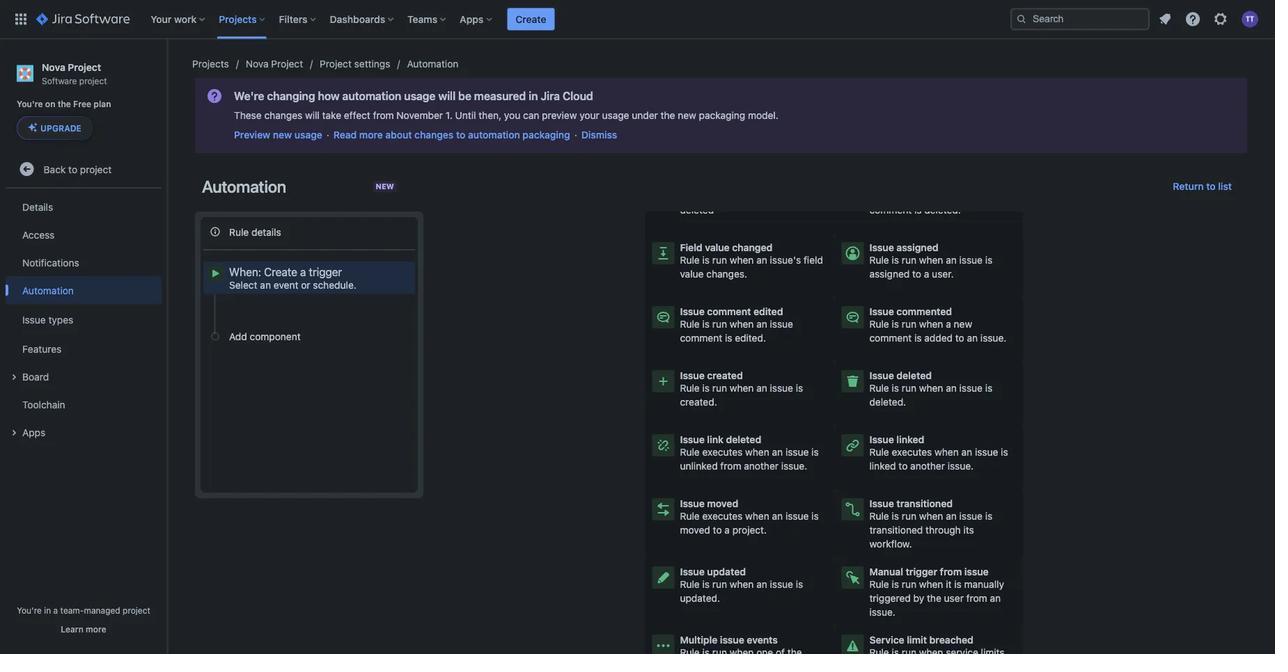 Task type: vqa. For each thing, say whether or not it's contained in the screenshot.


Task type: describe. For each thing, give the bounding box(es) containing it.
an inside issue linked rule executes when an issue is linked to another issue.
[[962, 447, 973, 458]]

issue. inside "issue commented rule is run when a new comment is added to an issue."
[[981, 333, 1007, 344]]

issue inside rule is run when an issue comment is deleted.
[[960, 191, 983, 202]]

issue deleted rule is run when an issue is deleted.
[[870, 370, 993, 408]]

triggers
[[680, 191, 717, 202]]

when inside triggers when a new version is deleted
[[720, 191, 744, 202]]

dashboards
[[330, 13, 385, 25]]

0 vertical spatial more
[[359, 129, 383, 141]]

projects link
[[192, 56, 229, 72]]

issue inside button
[[720, 635, 745, 646]]

0 vertical spatial value
[[705, 242, 730, 254]]

notifications link
[[6, 249, 162, 277]]

in inside we're changing how automation usage will be measured in jira cloud these changes will take effect from november 1. until then, you can preview your usage under the new packaging model.
[[529, 90, 538, 103]]

an inside "issue commented rule is run when a new comment is added to an issue."
[[967, 333, 978, 344]]

1 vertical spatial moved
[[680, 525, 710, 536]]

project for nova project software project
[[68, 61, 101, 73]]

project.
[[733, 525, 767, 536]]

issue for issue created rule is run when an issue is created.
[[680, 370, 705, 382]]

executes for issue linked rule executes when an issue is linked to another issue.
[[892, 447, 932, 458]]

0 horizontal spatial linked
[[870, 461, 896, 472]]

1 horizontal spatial changes
[[415, 129, 454, 141]]

through
[[926, 525, 961, 536]]

measured
[[474, 90, 526, 103]]

teams
[[408, 13, 438, 25]]

breached
[[930, 635, 974, 646]]

0 horizontal spatial the
[[58, 99, 71, 109]]

when: create a trigger select an event or schedule.
[[229, 266, 357, 291]]

is inside issue linked rule executes when an issue is linked to another issue.
[[1001, 447, 1008, 458]]

issue for issue linked rule executes when an issue is linked to another issue.
[[870, 434, 894, 446]]

a inside "issue commented rule is run when a new comment is added to an issue."
[[946, 319, 951, 330]]

issue linked rule executes when an issue is linked to another issue.
[[870, 434, 1008, 472]]

banner containing your work
[[0, 0, 1275, 39]]

is inside triggers when a new version is deleted
[[811, 191, 818, 202]]

from inside we're changing how automation usage will be measured in jira cloud these changes will take effect from november 1. until then, you can preview your usage under the new packaging model.
[[373, 110, 394, 121]]

issue commented rule is run when a new comment is added to an issue.
[[870, 306, 1007, 344]]

commented
[[897, 306, 952, 318]]

search image
[[1016, 14, 1027, 25]]

issue. inside issue linked rule executes when an issue is linked to another issue.
[[948, 461, 974, 472]]

to down until
[[456, 129, 466, 141]]

comment up edited. at the bottom right
[[707, 306, 751, 318]]

triggers when a new version is deleted button
[[645, 171, 834, 235]]

nova project
[[246, 58, 303, 70]]

service limit breached button
[[834, 628, 1024, 655]]

you're in a team-managed project
[[17, 606, 150, 616]]

under
[[632, 110, 658, 121]]

rule inside field value changed rule is run when an issue's field value changes.
[[680, 255, 700, 266]]

return
[[1173, 181, 1204, 192]]

issue assigned rule is run when an issue is assigned to a user.
[[870, 242, 993, 280]]

from down manually at the bottom right
[[967, 593, 988, 605]]

when inside issue link deleted rule executes when an issue is unlinked from another issue.
[[745, 447, 770, 458]]

issue comment edited rule is run when an issue comment is edited.
[[680, 306, 793, 344]]

edited
[[754, 306, 783, 318]]

teams button
[[403, 8, 452, 30]]

free
[[73, 99, 91, 109]]

software
[[42, 76, 77, 86]]

details
[[22, 201, 53, 213]]

back to project link
[[6, 155, 162, 183]]

rule inside issue moved rule executes when an issue is moved to a project.
[[680, 511, 700, 522]]

when inside issue linked rule executes when an issue is linked to another issue.
[[935, 447, 959, 458]]

nova for nova project software project
[[42, 61, 65, 73]]

is inside issue link deleted rule executes when an issue is unlinked from another issue.
[[812, 447, 819, 458]]

issue types
[[22, 314, 73, 326]]

rule inside button
[[229, 226, 249, 238]]

from inside issue link deleted rule executes when an issue is unlinked from another issue.
[[721, 461, 742, 472]]

1 vertical spatial value
[[680, 269, 704, 280]]

return to list button
[[1165, 176, 1241, 198]]

access
[[22, 229, 55, 241]]

managed
[[84, 606, 120, 616]]

dismiss button
[[581, 128, 617, 142]]

expand image
[[6, 369, 22, 386]]

nova project software project
[[42, 61, 107, 86]]

issue for issue link deleted rule executes when an issue is unlinked from another issue.
[[680, 434, 705, 446]]

when inside "issue updated rule is run when an issue is updated."
[[730, 579, 754, 591]]

run inside "issue updated rule is run when an issue is updated."
[[712, 579, 727, 591]]

an inside when: create a trigger select an event or schedule.
[[260, 279, 271, 291]]

create button
[[507, 8, 555, 30]]

to inside issue assigned rule is run when an issue is assigned to a user.
[[913, 269, 922, 280]]

effect
[[344, 110, 370, 121]]

events
[[747, 635, 778, 646]]

access link
[[6, 221, 162, 249]]

an inside issue comment edited rule is run when an issue comment is edited.
[[757, 319, 768, 330]]

project inside nova project software project
[[79, 76, 107, 86]]

your profile and settings image
[[1242, 11, 1259, 28]]

triggers when a new version is deleted
[[680, 191, 818, 216]]

an inside issue created rule is run when an issue is created.
[[757, 383, 768, 394]]

projects button
[[215, 8, 271, 30]]

run inside issue created rule is run when an issue is created.
[[712, 383, 727, 394]]

edited.
[[735, 333, 766, 344]]

list
[[1219, 181, 1232, 192]]

changes.
[[707, 269, 747, 280]]

1 vertical spatial assigned
[[870, 269, 910, 280]]

link
[[707, 434, 724, 446]]

the inside we're changing how automation usage will be measured in jira cloud these changes will take effect from november 1. until then, you can preview your usage under the new packaging model.
[[661, 110, 675, 121]]

rule inside rule is run when an issue comment is deleted.
[[870, 191, 889, 202]]

until
[[455, 110, 476, 121]]

issue inside issue link deleted rule executes when an issue is unlinked from another issue.
[[786, 447, 809, 458]]

project settings link
[[320, 56, 390, 72]]

on
[[45, 99, 55, 109]]

comment up created on the bottom
[[680, 333, 722, 344]]

projects for projects popup button
[[219, 13, 257, 25]]

rule inside issue comment edited rule is run when an issue comment is edited.
[[680, 319, 700, 330]]

automation link for project settings
[[407, 56, 459, 72]]

a left team-
[[53, 606, 58, 616]]

issue for issue types
[[22, 314, 46, 326]]

issue inside issue assigned rule is run when an issue is assigned to a user.
[[960, 255, 983, 266]]

to inside back to project link
[[68, 164, 77, 175]]

event
[[274, 279, 298, 291]]

new inside "issue commented rule is run when a new comment is added to an issue."
[[954, 319, 973, 330]]

rule details
[[229, 226, 281, 238]]

issue's
[[770, 255, 801, 266]]

you're for you're in a team-managed project
[[17, 606, 42, 616]]

preview
[[542, 110, 577, 121]]

unlinked
[[680, 461, 718, 472]]

added
[[925, 333, 953, 344]]

new
[[376, 182, 394, 191]]

upgrade button
[[17, 117, 92, 139]]

1 vertical spatial packaging
[[523, 129, 570, 141]]

issue inside issue comment edited rule is run when an issue comment is edited.
[[770, 319, 793, 330]]

select
[[229, 279, 257, 291]]

another inside issue link deleted rule executes when an issue is unlinked from another issue.
[[744, 461, 779, 472]]

details link
[[6, 193, 162, 221]]

preview new usage button
[[234, 128, 322, 142]]

run inside issue transitioned rule is run when an issue is transitioned through its workflow.
[[902, 511, 917, 522]]

sidebar navigation image
[[152, 56, 183, 84]]

when inside issue deleted rule is run when an issue is deleted.
[[919, 383, 944, 394]]

2 · from the left
[[575, 129, 577, 141]]

or
[[301, 279, 310, 291]]

to inside return to list button
[[1207, 181, 1216, 192]]

2 vertical spatial usage
[[295, 129, 322, 141]]

deleted inside issue deleted rule is run when an issue is deleted.
[[897, 370, 932, 382]]

rule inside the manual trigger from issue rule is run when it is manually triggered by the user from an issue.
[[870, 579, 889, 591]]

run inside the manual trigger from issue rule is run when it is manually triggered by the user from an issue.
[[902, 579, 917, 591]]

new inside we're changing how automation usage will be measured in jira cloud these changes will take effect from november 1. until then, you can preview your usage under the new packaging model.
[[678, 110, 696, 121]]

an inside the manual trigger from issue rule is run when it is manually triggered by the user from an issue.
[[990, 593, 1001, 605]]

board button
[[6, 363, 162, 391]]

1 horizontal spatial will
[[438, 90, 456, 103]]

when inside "issue commented rule is run when a new comment is added to an issue."
[[919, 319, 944, 330]]

by
[[914, 593, 925, 605]]

an inside issue assigned rule is run when an issue is assigned to a user.
[[946, 255, 957, 266]]

issue inside the manual trigger from issue rule is run when it is manually triggered by the user from an issue.
[[965, 567, 989, 578]]

board
[[22, 371, 49, 383]]

2 horizontal spatial project
[[320, 58, 352, 70]]

changed
[[732, 242, 773, 254]]

manual
[[870, 567, 903, 578]]

new inside triggers when a new version is deleted
[[754, 191, 773, 202]]

user
[[944, 593, 964, 605]]

rule inside issue link deleted rule executes when an issue is unlinked from another issue.
[[680, 447, 700, 458]]

apps inside apps button
[[22, 427, 45, 438]]

then,
[[479, 110, 502, 121]]

issue for issue moved rule executes when an issue is moved to a project.
[[680, 498, 705, 510]]

rule inside issue linked rule executes when an issue is linked to another issue.
[[870, 447, 889, 458]]

an inside issue deleted rule is run when an issue is deleted.
[[946, 383, 957, 394]]

deleted. inside issue deleted rule is run when an issue is deleted.
[[870, 397, 906, 408]]

features
[[22, 343, 61, 355]]

learn more button
[[61, 624, 106, 635]]

created.
[[680, 397, 717, 408]]

when inside field value changed rule is run when an issue's field value changes.
[[730, 255, 754, 266]]

plan
[[94, 99, 111, 109]]

preview new usage · read more about changes to automation packaging · dismiss
[[234, 129, 617, 141]]

you're for you're on the free plan
[[17, 99, 43, 109]]

run inside issue deleted rule is run when an issue is deleted.
[[902, 383, 917, 394]]

1 horizontal spatial usage
[[404, 90, 436, 103]]

these
[[234, 110, 262, 121]]

updated.
[[680, 593, 720, 605]]

work
[[174, 13, 197, 25]]

service
[[870, 635, 905, 646]]

learn more
[[61, 625, 106, 635]]

project for nova project
[[271, 58, 303, 70]]

run inside issue assigned rule is run when an issue is assigned to a user.
[[902, 255, 917, 266]]

issue for issue deleted rule is run when an issue is deleted.
[[870, 370, 894, 382]]

service limit breached
[[870, 635, 974, 646]]

limit
[[907, 635, 927, 646]]

dashboards button
[[326, 8, 399, 30]]

1 horizontal spatial linked
[[897, 434, 925, 446]]

workflow.
[[870, 539, 912, 550]]

be
[[458, 90, 471, 103]]



Task type: locate. For each thing, give the bounding box(es) containing it.
assigned up user.
[[897, 242, 939, 254]]

nova up software
[[42, 61, 65, 73]]

1 horizontal spatial nova
[[246, 58, 269, 70]]

projects right "sidebar navigation" image
[[192, 58, 229, 70]]

0 vertical spatial moved
[[707, 498, 739, 510]]

1 vertical spatial more
[[86, 625, 106, 635]]

transitioned up through
[[897, 498, 953, 510]]

1 horizontal spatial deleted.
[[925, 204, 961, 216]]

project up plan
[[79, 76, 107, 86]]

executes inside issue moved rule executes when an issue is moved to a project.
[[703, 511, 743, 522]]

a left project. at the bottom right of page
[[725, 525, 730, 536]]

return to list
[[1173, 181, 1232, 192]]

will
[[438, 90, 456, 103], [305, 110, 320, 121]]

project up how
[[320, 58, 352, 70]]

1 · from the left
[[327, 129, 329, 141]]

·
[[327, 129, 329, 141], [575, 129, 577, 141]]

user.
[[932, 269, 954, 280]]

nova inside nova project software project
[[42, 61, 65, 73]]

its
[[964, 525, 974, 536]]

back to project
[[44, 164, 112, 175]]

1 vertical spatial apps
[[22, 427, 45, 438]]

1 horizontal spatial the
[[661, 110, 675, 121]]

more down effect
[[359, 129, 383, 141]]

when down commented
[[919, 319, 944, 330]]

more inside learn more button
[[86, 625, 106, 635]]

to right back
[[68, 164, 77, 175]]

nova
[[246, 58, 269, 70], [42, 61, 65, 73]]

trigger up schedule. at the left of page
[[309, 266, 342, 279]]

is inside field value changed rule is run when an issue's field value changes.
[[703, 255, 710, 266]]

packaging left model.
[[699, 110, 745, 121]]

issue inside issue created rule is run when an issue is created.
[[680, 370, 705, 382]]

projects inside popup button
[[219, 13, 257, 25]]

0 vertical spatial assigned
[[897, 242, 939, 254]]

trigger inside the manual trigger from issue rule is run when it is manually triggered by the user from an issue.
[[906, 567, 938, 578]]

when up project. at the bottom right of page
[[745, 511, 770, 522]]

automation link down teams dropdown button
[[407, 56, 459, 72]]

project up changing
[[271, 58, 303, 70]]

when inside the manual trigger from issue rule is run when it is manually triggered by the user from an issue.
[[919, 579, 944, 591]]

0 vertical spatial packaging
[[699, 110, 745, 121]]

issue. inside issue link deleted rule executes when an issue is unlinked from another issue.
[[781, 461, 808, 472]]

value
[[705, 242, 730, 254], [680, 269, 704, 280]]

it
[[946, 579, 952, 591]]

when down the updated
[[730, 579, 754, 591]]

when inside issue transitioned rule is run when an issue is transitioned through its workflow.
[[919, 511, 944, 522]]

assigned
[[897, 242, 939, 254], [870, 269, 910, 280]]

issue updated rule is run when an issue is updated.
[[680, 567, 803, 605]]

you're left team-
[[17, 606, 42, 616]]

1 vertical spatial the
[[661, 110, 675, 121]]

0 vertical spatial create
[[516, 13, 546, 25]]

comment inside rule is run when an issue comment is deleted.
[[870, 204, 912, 216]]

version
[[776, 191, 808, 202]]

issue inside "issue updated rule is run when an issue is updated."
[[680, 567, 705, 578]]

when inside issue created rule is run when an issue is created.
[[730, 383, 754, 394]]

issue inside issue assigned rule is run when an issue is assigned to a user.
[[870, 242, 894, 254]]

issue inside issue linked rule executes when an issue is linked to another issue.
[[975, 447, 998, 458]]

project up details link
[[80, 164, 112, 175]]

· left read
[[327, 129, 329, 141]]

issue inside issue transitioned rule is run when an issue is transitioned through its workflow.
[[870, 498, 894, 510]]

notifications image
[[1157, 11, 1174, 28]]

issue for issue transitioned rule is run when an issue is transitioned through its workflow.
[[870, 498, 894, 510]]

1.
[[446, 110, 453, 121]]

to up issue transitioned rule is run when an issue is transitioned through its workflow.
[[899, 461, 908, 472]]

0 horizontal spatial create
[[264, 266, 297, 279]]

1 vertical spatial automation
[[202, 177, 286, 196]]

executes for issue moved rule executes when an issue is moved to a project.
[[703, 511, 743, 522]]

comment
[[870, 204, 912, 216], [707, 306, 751, 318], [680, 333, 722, 344], [870, 333, 912, 344]]

issue inside issue deleted rule is run when an issue is deleted.
[[960, 383, 983, 394]]

changes up preview new usage "button"
[[264, 110, 302, 121]]

1 horizontal spatial another
[[911, 461, 945, 472]]

executes up project. at the bottom right of page
[[703, 511, 743, 522]]

deleted. inside rule is run when an issue comment is deleted.
[[925, 204, 961, 216]]

when down changed
[[730, 255, 754, 266]]

0 horizontal spatial trigger
[[309, 266, 342, 279]]

issue inside issue comment edited rule is run when an issue comment is edited.
[[680, 306, 705, 318]]

1 horizontal spatial create
[[516, 13, 546, 25]]

1 vertical spatial will
[[305, 110, 320, 121]]

features link
[[6, 335, 162, 363]]

issue
[[960, 191, 983, 202], [960, 255, 983, 266], [770, 319, 793, 330], [770, 383, 793, 394], [960, 383, 983, 394], [786, 447, 809, 458], [975, 447, 998, 458], [786, 511, 809, 522], [960, 511, 983, 522], [965, 567, 989, 578], [770, 579, 793, 591], [720, 635, 745, 646]]

1 vertical spatial transitioned
[[870, 525, 923, 536]]

deleted down "triggers"
[[680, 204, 714, 216]]

0 vertical spatial the
[[58, 99, 71, 109]]

deleted inside issue link deleted rule executes when an issue is unlinked from another issue.
[[726, 434, 762, 446]]

issue moved rule executes when an issue is moved to a project.
[[680, 498, 819, 536]]

manual trigger from issue rule is run when it is manually triggered by the user from an issue.
[[870, 567, 1005, 619]]

projects right work
[[219, 13, 257, 25]]

0 horizontal spatial automation
[[342, 90, 401, 103]]

0 vertical spatial deleted
[[680, 204, 714, 216]]

automation down the notifications
[[22, 285, 74, 296]]

to right added
[[956, 333, 965, 344]]

a left version
[[747, 191, 752, 202]]

when inside issue comment edited rule is run when an issue comment is edited.
[[730, 319, 754, 330]]

1 vertical spatial linked
[[870, 461, 896, 472]]

will left "take"
[[305, 110, 320, 121]]

1 horizontal spatial deleted
[[726, 434, 762, 446]]

0 horizontal spatial will
[[305, 110, 320, 121]]

to left list
[[1207, 181, 1216, 192]]

run
[[902, 191, 917, 202], [712, 255, 727, 266], [902, 255, 917, 266], [712, 319, 727, 330], [902, 319, 917, 330], [712, 383, 727, 394], [902, 383, 917, 394], [902, 511, 917, 522], [712, 579, 727, 591], [902, 579, 917, 591]]

your
[[580, 110, 600, 121]]

· left dismiss
[[575, 129, 577, 141]]

issue. inside the manual trigger from issue rule is run when it is manually triggered by the user from an issue.
[[870, 607, 896, 619]]

issue for issue assigned rule is run when an issue is assigned to a user.
[[870, 242, 894, 254]]

automation up rule details
[[202, 177, 286, 196]]

your work
[[151, 13, 197, 25]]

back
[[44, 164, 66, 175]]

issue for issue updated rule is run when an issue is updated.
[[680, 567, 705, 578]]

an inside "issue updated rule is run when an issue is updated."
[[757, 579, 768, 591]]

0 horizontal spatial apps
[[22, 427, 45, 438]]

run inside issue comment edited rule is run when an issue comment is edited.
[[712, 319, 727, 330]]

jira software image
[[36, 11, 130, 28], [36, 11, 130, 28]]

appswitcher icon image
[[13, 11, 29, 28]]

issue inside issue created rule is run when an issue is created.
[[770, 383, 793, 394]]

jira
[[541, 90, 560, 103]]

rule inside issue created rule is run when an issue is created.
[[680, 383, 700, 394]]

value right the field
[[705, 242, 730, 254]]

1 vertical spatial projects
[[192, 58, 229, 70]]

0 vertical spatial apps
[[460, 13, 484, 25]]

another up issue moved rule executes when an issue is moved to a project.
[[744, 461, 779, 472]]

when up user.
[[919, 255, 944, 266]]

we're changing how automation usage will be measured in jira cloud these changes will take effect from november 1. until then, you can preview your usage under the new packaging model.
[[234, 90, 779, 121]]

executes inside issue linked rule executes when an issue is linked to another issue.
[[892, 447, 932, 458]]

0 horizontal spatial deleted.
[[870, 397, 906, 408]]

the right on
[[58, 99, 71, 109]]

notifications
[[22, 257, 79, 268]]

1 horizontal spatial in
[[529, 90, 538, 103]]

0 vertical spatial deleted.
[[925, 204, 961, 216]]

created
[[707, 370, 743, 382]]

0 horizontal spatial in
[[44, 606, 51, 616]]

issue inside "issue commented rule is run when a new comment is added to an issue."
[[870, 306, 894, 318]]

usage up november
[[404, 90, 436, 103]]

2 horizontal spatial deleted
[[897, 370, 932, 382]]

0 vertical spatial automation link
[[407, 56, 459, 72]]

2 vertical spatial project
[[123, 606, 150, 616]]

automation for notifications
[[22, 285, 74, 296]]

0 vertical spatial usage
[[404, 90, 436, 103]]

field value changed rule is run when an issue's field value changes.
[[680, 242, 823, 280]]

rule inside "issue commented rule is run when a new comment is added to an issue."
[[870, 319, 889, 330]]

1 horizontal spatial trigger
[[906, 567, 938, 578]]

0 vertical spatial you're
[[17, 99, 43, 109]]

to inside issue linked rule executes when an issue is linked to another issue.
[[899, 461, 908, 472]]

changes inside we're changing how automation usage will be measured in jira cloud these changes will take effect from november 1. until then, you can preview your usage under the new packaging model.
[[264, 110, 302, 121]]

0 horizontal spatial ·
[[327, 129, 329, 141]]

group containing details
[[6, 189, 162, 451]]

from up it
[[940, 567, 962, 578]]

manually
[[964, 579, 1005, 591]]

automation down teams dropdown button
[[407, 58, 459, 70]]

model.
[[748, 110, 779, 121]]

triggered
[[870, 593, 911, 605]]

automation down then,
[[468, 129, 520, 141]]

0 horizontal spatial another
[[744, 461, 779, 472]]

from up the about
[[373, 110, 394, 121]]

when:
[[229, 266, 261, 279]]

issue. up the its
[[948, 461, 974, 472]]

changing
[[267, 90, 315, 103]]

issue inside issue transitioned rule is run when an issue is transitioned through its workflow.
[[960, 511, 983, 522]]

a inside issue assigned rule is run when an issue is assigned to a user.
[[924, 269, 930, 280]]

1 horizontal spatial apps
[[460, 13, 484, 25]]

0 vertical spatial changes
[[264, 110, 302, 121]]

when up issue assigned rule is run when an issue is assigned to a user. at the right of the page
[[919, 191, 944, 202]]

issue for issue comment edited rule is run when an issue comment is edited.
[[680, 306, 705, 318]]

1 vertical spatial deleted
[[897, 370, 932, 382]]

automation for project settings
[[407, 58, 459, 70]]

2 horizontal spatial usage
[[602, 110, 629, 121]]

deleted right link
[[726, 434, 762, 446]]

in left the jira in the left of the page
[[529, 90, 538, 103]]

1 horizontal spatial value
[[705, 242, 730, 254]]

to left project. at the bottom right of page
[[713, 525, 722, 536]]

you're
[[17, 99, 43, 109], [17, 606, 42, 616]]

a left user.
[[924, 269, 930, 280]]

issue transitioned rule is run when an issue is transitioned through its workflow.
[[870, 498, 993, 550]]

from
[[373, 110, 394, 121], [721, 461, 742, 472], [940, 567, 962, 578], [967, 593, 988, 605]]

project up software
[[68, 61, 101, 73]]

1 vertical spatial automation link
[[6, 277, 162, 305]]

issue
[[870, 242, 894, 254], [680, 306, 705, 318], [870, 306, 894, 318], [22, 314, 46, 326], [680, 370, 705, 382], [870, 370, 894, 382], [680, 434, 705, 446], [870, 434, 894, 446], [680, 498, 705, 510], [870, 498, 894, 510], [680, 567, 705, 578]]

when up edited. at the bottom right
[[730, 319, 754, 330]]

automation link for notifications
[[6, 277, 162, 305]]

create
[[516, 13, 546, 25], [264, 266, 297, 279]]

0 horizontal spatial changes
[[264, 110, 302, 121]]

in left team-
[[44, 606, 51, 616]]

issue link deleted rule executes when an issue is unlinked from another issue.
[[680, 434, 819, 472]]

issue inside "issue updated rule is run when an issue is updated."
[[770, 579, 793, 591]]

when left it
[[919, 579, 944, 591]]

assigned up commented
[[870, 269, 910, 280]]

1 vertical spatial deleted.
[[870, 397, 906, 408]]

issue inside issue link deleted rule executes when an issue is unlinked from another issue.
[[680, 434, 705, 446]]

to left user.
[[913, 269, 922, 280]]

expand image
[[6, 425, 22, 442]]

0 horizontal spatial automation link
[[6, 277, 162, 305]]

to
[[456, 129, 466, 141], [68, 164, 77, 175], [1207, 181, 1216, 192], [913, 269, 922, 280], [956, 333, 965, 344], [899, 461, 908, 472], [713, 525, 722, 536]]

a up added
[[946, 319, 951, 330]]

projects for the projects link
[[192, 58, 229, 70]]

when
[[720, 191, 744, 202], [919, 191, 944, 202], [730, 255, 754, 266], [919, 255, 944, 266], [730, 319, 754, 330], [919, 319, 944, 330], [730, 383, 754, 394], [919, 383, 944, 394], [745, 447, 770, 458], [935, 447, 959, 458], [745, 511, 770, 522], [919, 511, 944, 522], [730, 579, 754, 591], [919, 579, 944, 591]]

0 vertical spatial linked
[[897, 434, 925, 446]]

project settings
[[320, 58, 390, 70]]

trigger
[[309, 266, 342, 279], [906, 567, 938, 578]]

the right under
[[661, 110, 675, 121]]

an inside issue moved rule executes when an issue is moved to a project.
[[772, 511, 783, 522]]

when down issue deleted rule is run when an issue is deleted.
[[935, 447, 959, 458]]

issue. down the triggered
[[870, 607, 896, 619]]

issue for issue commented rule is run when a new comment is added to an issue.
[[870, 306, 894, 318]]

run inside rule is run when an issue comment is deleted.
[[902, 191, 917, 202]]

1 another from the left
[[744, 461, 779, 472]]

banner
[[0, 0, 1275, 39]]

comment up issue assigned rule is run when an issue is assigned to a user. at the right of the page
[[870, 204, 912, 216]]

another up issue transitioned rule is run when an issue is transitioned through its workflow.
[[911, 461, 945, 472]]

we're
[[234, 90, 264, 103]]

1 vertical spatial usage
[[602, 110, 629, 121]]

apps button
[[6, 419, 162, 447]]

issue created rule is run when an issue is created.
[[680, 370, 803, 408]]

your work button
[[146, 8, 211, 30]]

a
[[747, 191, 752, 202], [300, 266, 306, 279], [924, 269, 930, 280], [946, 319, 951, 330], [725, 525, 730, 536], [53, 606, 58, 616]]

automation
[[407, 58, 459, 70], [202, 177, 286, 196], [22, 285, 74, 296]]

apps right teams dropdown button
[[460, 13, 484, 25]]

issue. right added
[[981, 333, 1007, 344]]

team-
[[60, 606, 84, 616]]

another inside issue linked rule executes when an issue is linked to another issue.
[[911, 461, 945, 472]]

to inside issue moved rule executes when an issue is moved to a project.
[[713, 525, 722, 536]]

your
[[151, 13, 172, 25]]

when up through
[[919, 511, 944, 522]]

1 horizontal spatial ·
[[575, 129, 577, 141]]

project
[[271, 58, 303, 70], [320, 58, 352, 70], [68, 61, 101, 73]]

0 horizontal spatial nova
[[42, 61, 65, 73]]

another
[[744, 461, 779, 472], [911, 461, 945, 472]]

create inside when: create a trigger select an event or schedule.
[[264, 266, 297, 279]]

a inside triggers when a new version is deleted
[[747, 191, 752, 202]]

transitioned up workflow.
[[870, 525, 923, 536]]

0 horizontal spatial deleted
[[680, 204, 714, 216]]

2 vertical spatial deleted
[[726, 434, 762, 446]]

0 horizontal spatial automation
[[22, 285, 74, 296]]

a up or
[[300, 266, 306, 279]]

1 vertical spatial create
[[264, 266, 297, 279]]

executes down issue deleted rule is run when an issue is deleted.
[[892, 447, 932, 458]]

rule is run when an issue comment is deleted.
[[870, 191, 983, 216]]

nova up we're
[[246, 58, 269, 70]]

0 vertical spatial will
[[438, 90, 456, 103]]

is inside issue moved rule executes when an issue is moved to a project.
[[812, 511, 819, 522]]

will left be
[[438, 90, 456, 103]]

Search field
[[1011, 8, 1150, 30]]

executes down link
[[703, 447, 743, 458]]

settings image
[[1213, 11, 1229, 28]]

run inside "issue commented rule is run when a new comment is added to an issue."
[[902, 319, 917, 330]]

apps inside apps popup button
[[460, 13, 484, 25]]

transitioned
[[897, 498, 953, 510], [870, 525, 923, 536]]

run inside field value changed rule is run when an issue's field value changes.
[[712, 255, 727, 266]]

1 vertical spatial you're
[[17, 606, 42, 616]]

november
[[397, 110, 443, 121]]

automation link
[[407, 56, 459, 72], [6, 277, 162, 305]]

nova project link
[[246, 56, 303, 72]]

0 vertical spatial in
[[529, 90, 538, 103]]

about
[[386, 129, 412, 141]]

1 vertical spatial trigger
[[906, 567, 938, 578]]

0 vertical spatial automation
[[342, 90, 401, 103]]

an inside issue transitioned rule is run when an issue is transitioned through its workflow.
[[946, 511, 957, 522]]

issue inside issue moved rule executes when an issue is moved to a project.
[[680, 498, 705, 510]]

nova for nova project
[[246, 58, 269, 70]]

1 horizontal spatial packaging
[[699, 110, 745, 121]]

the inside the manual trigger from issue rule is run when it is manually triggered by the user from an issue.
[[927, 593, 942, 605]]

usage up dismiss
[[602, 110, 629, 121]]

2 horizontal spatial the
[[927, 593, 942, 605]]

0 horizontal spatial project
[[68, 61, 101, 73]]

details
[[251, 226, 281, 238]]

you're left on
[[17, 99, 43, 109]]

0 horizontal spatial more
[[86, 625, 106, 635]]

0 vertical spatial projects
[[219, 13, 257, 25]]

usage down "take"
[[295, 129, 322, 141]]

when up issue moved rule executes when an issue is moved to a project.
[[745, 447, 770, 458]]

rule inside issue deleted rule is run when an issue is deleted.
[[870, 383, 889, 394]]

deleted down added
[[897, 370, 932, 382]]

1 you're from the top
[[17, 99, 43, 109]]

0 horizontal spatial usage
[[295, 129, 322, 141]]

moved up the updated
[[680, 525, 710, 536]]

1 vertical spatial project
[[80, 164, 112, 175]]

a inside issue moved rule executes when an issue is moved to a project.
[[725, 525, 730, 536]]

an inside field value changed rule is run when an issue's field value changes.
[[757, 255, 768, 266]]

project right managed
[[123, 606, 150, 616]]

2 another from the left
[[911, 461, 945, 472]]

you
[[504, 110, 521, 121]]

trigger up 'by'
[[906, 567, 938, 578]]

when right "triggers"
[[720, 191, 744, 202]]

an inside issue link deleted rule executes when an issue is unlinked from another issue.
[[772, 447, 783, 458]]

0 vertical spatial automation
[[407, 58, 459, 70]]

to inside "issue commented rule is run when a new comment is added to an issue."
[[956, 333, 965, 344]]

1 horizontal spatial automation
[[202, 177, 286, 196]]

read more about changes to automation packaging button
[[334, 128, 570, 142]]

a inside when: create a trigger select an event or schedule.
[[300, 266, 306, 279]]

1 vertical spatial in
[[44, 606, 51, 616]]

1 horizontal spatial more
[[359, 129, 383, 141]]

0 vertical spatial project
[[79, 76, 107, 86]]

group
[[6, 189, 162, 451]]

rule inside issue assigned rule is run when an issue is assigned to a user.
[[870, 255, 889, 266]]

2 vertical spatial the
[[927, 593, 942, 605]]

2 horizontal spatial automation
[[407, 58, 459, 70]]

when inside issue assigned rule is run when an issue is assigned to a user.
[[919, 255, 944, 266]]

0 horizontal spatial packaging
[[523, 129, 570, 141]]

1 vertical spatial automation
[[468, 129, 520, 141]]

changes down november
[[415, 129, 454, 141]]

apps down the toolchain in the bottom of the page
[[22, 427, 45, 438]]

0 vertical spatial transitioned
[[897, 498, 953, 510]]

types
[[48, 314, 73, 326]]

deleted inside triggers when a new version is deleted
[[680, 204, 714, 216]]

create right apps popup button
[[516, 13, 546, 25]]

automation up effect
[[342, 90, 401, 103]]

comment inside "issue commented rule is run when a new comment is added to an issue."
[[870, 333, 912, 344]]

filters button
[[275, 8, 322, 30]]

from down link
[[721, 461, 742, 472]]

primary element
[[8, 0, 1011, 39]]

the right 'by'
[[927, 593, 942, 605]]

issue inside issue linked rule executes when an issue is linked to another issue.
[[870, 434, 894, 446]]

packaging down 'preview'
[[523, 129, 570, 141]]

an inside rule is run when an issue comment is deleted.
[[946, 191, 957, 202]]

1 horizontal spatial automation link
[[407, 56, 459, 72]]

issue. up issue moved rule executes when an issue is moved to a project.
[[781, 461, 808, 472]]

2 vertical spatial automation
[[22, 285, 74, 296]]

an
[[946, 191, 957, 202], [757, 255, 768, 266], [946, 255, 957, 266], [260, 279, 271, 291], [757, 319, 768, 330], [967, 333, 978, 344], [757, 383, 768, 394], [946, 383, 957, 394], [772, 447, 783, 458], [962, 447, 973, 458], [772, 511, 783, 522], [946, 511, 957, 522], [757, 579, 768, 591], [990, 593, 1001, 605]]

when down created on the bottom
[[730, 383, 754, 394]]

when down added
[[919, 383, 944, 394]]

toolchain
[[22, 399, 65, 411]]

1 horizontal spatial project
[[271, 58, 303, 70]]

0 horizontal spatial value
[[680, 269, 704, 280]]

issue inside issue moved rule executes when an issue is moved to a project.
[[786, 511, 809, 522]]

projects
[[219, 13, 257, 25], [192, 58, 229, 70]]

multiple issue events button
[[645, 628, 834, 655]]

packaging
[[699, 110, 745, 121], [523, 129, 570, 141]]

1 horizontal spatial automation
[[468, 129, 520, 141]]

preview
[[234, 129, 270, 141]]

create up "event"
[[264, 266, 297, 279]]

when inside issue moved rule executes when an issue is moved to a project.
[[745, 511, 770, 522]]

settings
[[354, 58, 390, 70]]

issue types link
[[6, 305, 162, 335]]

0 vertical spatial trigger
[[309, 266, 342, 279]]

1 vertical spatial changes
[[415, 129, 454, 141]]

help image
[[1185, 11, 1202, 28]]

automation link up types
[[6, 277, 162, 305]]

executes inside issue link deleted rule executes when an issue is unlinked from another issue.
[[703, 447, 743, 458]]

moved
[[707, 498, 739, 510], [680, 525, 710, 536]]

moved up project. at the bottom right of page
[[707, 498, 739, 510]]

rule inside "issue updated rule is run when an issue is updated."
[[680, 579, 700, 591]]

value down the field
[[680, 269, 704, 280]]

linked
[[897, 434, 925, 446], [870, 461, 896, 472]]

more down managed
[[86, 625, 106, 635]]

multiple issue events
[[680, 635, 778, 646]]

2 you're from the top
[[17, 606, 42, 616]]

comment down commented
[[870, 333, 912, 344]]



